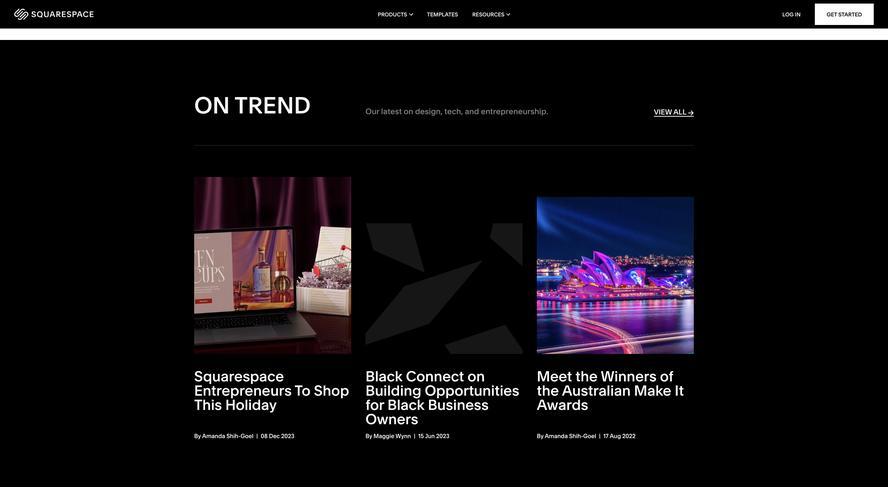 Task type: describe. For each thing, give the bounding box(es) containing it.
2022
[[623, 433, 636, 440]]

1 vertical spatial black
[[388, 397, 425, 414]]

templates link
[[427, 0, 458, 29]]

products
[[378, 11, 407, 18]]

view
[[654, 108, 672, 116]]

meet the winners of the australian make it awards
[[537, 368, 684, 414]]

17
[[604, 433, 609, 440]]

maggie
[[374, 433, 394, 440]]

building
[[366, 382, 422, 400]]

entrepreneurship.
[[481, 107, 548, 117]]

to
[[295, 382, 311, 400]]

dec
[[269, 433, 280, 440]]

it
[[675, 382, 684, 400]]

winners
[[601, 368, 657, 385]]

products button
[[378, 0, 413, 29]]

in
[[795, 11, 801, 18]]

meet
[[537, 368, 572, 385]]

wynn
[[396, 433, 411, 440]]

goel for australian
[[583, 433, 596, 440]]

by for black connect on building opportunities for black business owners
[[366, 433, 372, 440]]

on for latest
[[404, 107, 413, 117]]

15 jun 2023
[[418, 433, 450, 440]]

view all →
[[654, 108, 694, 117]]

black connect on building opportunities for black business owners
[[366, 368, 520, 428]]

log
[[783, 11, 794, 18]]

owners
[[366, 411, 418, 428]]

trend
[[235, 91, 311, 119]]

templates
[[427, 11, 458, 18]]

australian
[[562, 382, 631, 400]]

and
[[465, 107, 479, 117]]

tech,
[[445, 107, 463, 117]]

entrepreneurs
[[194, 382, 292, 400]]

squarespace
[[194, 368, 284, 385]]

get started link
[[815, 4, 874, 25]]

shih- for australian
[[569, 433, 583, 440]]

all
[[674, 108, 687, 116]]

connect
[[406, 368, 464, 385]]

resources
[[472, 11, 505, 18]]

→
[[688, 109, 694, 117]]

shop
[[314, 382, 349, 400]]

our
[[366, 107, 379, 117]]

08
[[261, 433, 268, 440]]

shih- for holiday
[[227, 433, 241, 440]]

1 horizontal spatial the
[[576, 368, 598, 385]]

2023 for building
[[436, 433, 450, 440]]

jun
[[425, 433, 435, 440]]

08 dec 2023
[[261, 433, 295, 440]]

by amanda shih-goel for australian
[[537, 433, 596, 440]]



Task type: locate. For each thing, give the bounding box(es) containing it.
black right the for
[[388, 397, 425, 414]]

amanda
[[202, 433, 225, 440], [545, 433, 568, 440]]

latest
[[381, 107, 402, 117]]

1 amanda from the left
[[202, 433, 225, 440]]

2 by amanda shih-goel from the left
[[537, 433, 596, 440]]

by amanda shih-goel for holiday
[[194, 433, 254, 440]]

shih- left 08
[[227, 433, 241, 440]]

goel left 17
[[583, 433, 596, 440]]

1 horizontal spatial by amanda shih-goel
[[537, 433, 596, 440]]

holiday
[[225, 397, 277, 414]]

0 horizontal spatial amanda
[[202, 433, 225, 440]]

0 horizontal spatial on
[[404, 107, 413, 117]]

1 horizontal spatial 2023
[[436, 433, 450, 440]]

2023 right the jun
[[436, 433, 450, 440]]

0 vertical spatial on
[[404, 107, 413, 117]]

2 amanda from the left
[[545, 433, 568, 440]]

0 horizontal spatial goel
[[241, 433, 254, 440]]

on inside black connect on building opportunities for black business owners
[[468, 368, 485, 385]]

by
[[194, 433, 201, 440], [366, 433, 372, 440], [537, 433, 544, 440]]

on right latest
[[404, 107, 413, 117]]

shih-
[[227, 433, 241, 440], [569, 433, 583, 440]]

on trend
[[194, 91, 311, 119]]

2023 right dec
[[281, 433, 295, 440]]

1 goel from the left
[[241, 433, 254, 440]]

0 horizontal spatial 2023
[[281, 433, 295, 440]]

goel left 08
[[241, 433, 254, 440]]

1 shih- from the left
[[227, 433, 241, 440]]

resources button
[[472, 0, 510, 29]]

0 vertical spatial black
[[366, 368, 403, 385]]

make
[[634, 382, 672, 400]]

this
[[194, 397, 222, 414]]

on for connect
[[468, 368, 485, 385]]

17 aug 2022
[[604, 433, 636, 440]]

black up the for
[[366, 368, 403, 385]]

of
[[660, 368, 674, 385]]

squarespace logo link
[[14, 9, 186, 20]]

the
[[576, 368, 598, 385], [537, 382, 559, 400]]

on up business
[[468, 368, 485, 385]]

on
[[194, 91, 230, 119]]

shih- left 17
[[569, 433, 583, 440]]

2 shih- from the left
[[569, 433, 583, 440]]

get started
[[827, 11, 862, 18]]

by maggie wynn
[[366, 433, 411, 440]]

goel for holiday
[[241, 433, 254, 440]]

1 vertical spatial on
[[468, 368, 485, 385]]

3 by from the left
[[537, 433, 544, 440]]

0 horizontal spatial by amanda shih-goel
[[194, 433, 254, 440]]

1 by amanda shih-goel from the left
[[194, 433, 254, 440]]

1 horizontal spatial goel
[[583, 433, 596, 440]]

1 horizontal spatial by
[[366, 433, 372, 440]]

on
[[404, 107, 413, 117], [468, 368, 485, 385]]

2023 for shop
[[281, 433, 295, 440]]

goel
[[241, 433, 254, 440], [583, 433, 596, 440]]

get
[[827, 11, 837, 18]]

for
[[366, 397, 384, 414]]

business
[[428, 397, 489, 414]]

2 by from the left
[[366, 433, 372, 440]]

black
[[366, 368, 403, 385], [388, 397, 425, 414]]

opportunities
[[425, 382, 520, 400]]

0 horizontal spatial by
[[194, 433, 201, 440]]

log             in link
[[783, 11, 801, 18]]

squarespace logo image
[[14, 9, 94, 20]]

2 2023 from the left
[[436, 433, 450, 440]]

amanda down this
[[202, 433, 225, 440]]

1 horizontal spatial amanda
[[545, 433, 568, 440]]

1 horizontal spatial shih-
[[569, 433, 583, 440]]

by amanda shih-goel
[[194, 433, 254, 440], [537, 433, 596, 440]]

our latest on design, tech, and entrepreneurship.
[[366, 107, 548, 117]]

design,
[[415, 107, 443, 117]]

started
[[839, 11, 862, 18]]

1 2023 from the left
[[281, 433, 295, 440]]

1 by from the left
[[194, 433, 201, 440]]

0 horizontal spatial the
[[537, 382, 559, 400]]

2 horizontal spatial by
[[537, 433, 544, 440]]

amanda for meet the winners of the australian make it awards
[[545, 433, 568, 440]]

2023
[[281, 433, 295, 440], [436, 433, 450, 440]]

0 horizontal spatial shih-
[[227, 433, 241, 440]]

15
[[418, 433, 424, 440]]

aug
[[610, 433, 621, 440]]

by amanda shih-goel down awards
[[537, 433, 596, 440]]

by for squarespace entrepreneurs to shop this holiday
[[194, 433, 201, 440]]

1 horizontal spatial on
[[468, 368, 485, 385]]

by amanda shih-goel down this
[[194, 433, 254, 440]]

2 goel from the left
[[583, 433, 596, 440]]

awards
[[537, 397, 588, 414]]

amanda down awards
[[545, 433, 568, 440]]

squarespace entrepreneurs to shop this holiday
[[194, 368, 349, 414]]

amanda for squarespace entrepreneurs to shop this holiday
[[202, 433, 225, 440]]

log             in
[[783, 11, 801, 18]]

by for meet the winners of the australian make it awards
[[537, 433, 544, 440]]



Task type: vqa. For each thing, say whether or not it's contained in the screenshot.


